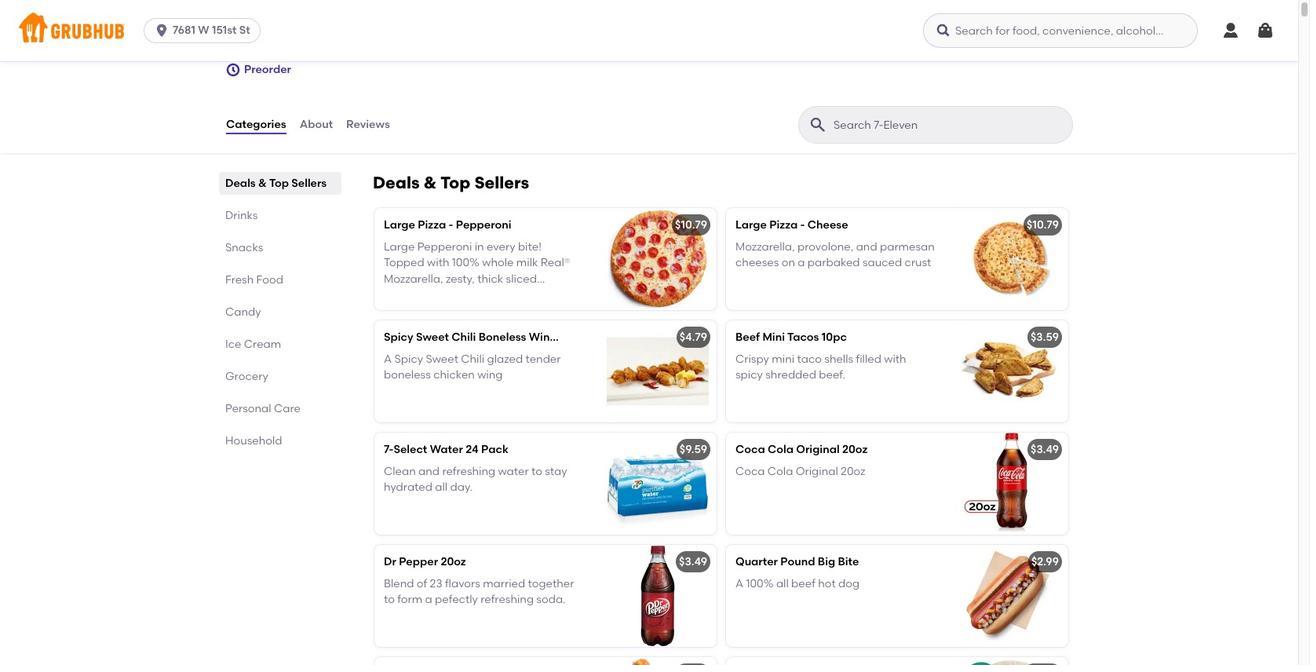 Task type: locate. For each thing, give the bounding box(es) containing it.
large inside large pepperoni in every bite! topped with 100% whole milk real® mozzarella, zesty, thick sliced pepperoni and diced pepperoni chunks.
[[384, 240, 415, 254]]

1 pizza from the left
[[418, 218, 446, 231]]

quarter
[[736, 555, 778, 568]]

1 horizontal spatial a
[[736, 577, 744, 591]]

0 vertical spatial 20oz
[[843, 443, 868, 456]]

with right filled
[[884, 353, 907, 366]]

pack
[[481, 443, 509, 456]]

to inside blend of 23 flavors married together to form a pefectly refreshing soda.
[[384, 593, 395, 606]]

1 horizontal spatial and
[[442, 288, 463, 301]]

2 vertical spatial and
[[419, 465, 440, 478]]

$3.49 for coca cola original 20oz
[[1031, 443, 1059, 456]]

0 vertical spatial pepperoni
[[456, 218, 512, 231]]

large pizza - cheese image
[[951, 208, 1069, 310]]

1 vertical spatial refreshing
[[481, 593, 534, 606]]

0 vertical spatial spicy
[[384, 330, 414, 344]]

& down 'categories' 'button'
[[258, 176, 267, 190]]

0 horizontal spatial and
[[419, 465, 440, 478]]

pepperoni down sliced
[[499, 288, 554, 301]]

milk
[[517, 256, 538, 270]]

deals & top sellers up drinks
[[225, 176, 327, 190]]

sweet up chicken
[[426, 353, 459, 366]]

1 vertical spatial sweet
[[426, 353, 459, 366]]

big
[[818, 555, 836, 568]]

$9.59
[[680, 443, 708, 456]]

crust
[[905, 256, 932, 270]]

1 horizontal spatial $10.79
[[1027, 218, 1059, 231]]

spicy up boneless
[[395, 353, 423, 366]]

0 vertical spatial coca cola original 20oz
[[736, 443, 868, 456]]

1 horizontal spatial $3.49
[[1031, 443, 1059, 456]]

stay
[[545, 465, 567, 478]]

2 - from the left
[[801, 218, 805, 231]]

about
[[300, 117, 333, 131]]

0 vertical spatial coca
[[736, 443, 765, 456]]

married
[[483, 577, 526, 591]]

1 vertical spatial spicy
[[395, 353, 423, 366]]

0 horizontal spatial pepperoni
[[384, 288, 439, 301]]

1 vertical spatial coca
[[736, 465, 765, 478]]

day.
[[450, 481, 473, 494]]

w
[[198, 24, 209, 37]]

sellers
[[475, 173, 529, 192], [292, 176, 327, 190]]

top down 'categories' 'button'
[[269, 176, 289, 190]]

pepperoni inside large pepperoni in every bite! topped with 100% whole milk real® mozzarella, zesty, thick sliced pepperoni and diced pepperoni chunks.
[[418, 240, 472, 254]]

a right on
[[798, 256, 805, 270]]

0 vertical spatial a
[[384, 353, 392, 366]]

1 horizontal spatial a
[[798, 256, 805, 270]]

main navigation navigation
[[0, 0, 1299, 61]]

8
[[565, 330, 572, 344]]

mozzarella,
[[736, 240, 795, 254], [384, 272, 443, 285]]

deals & top sellers
[[373, 173, 529, 192], [225, 176, 327, 190]]

1 $10.79 from the left
[[675, 218, 708, 231]]

and inside clean and refreshing water to stay hydrated all day.
[[419, 465, 440, 478]]

0 horizontal spatial svg image
[[936, 23, 952, 38]]

0 vertical spatial chili
[[452, 330, 476, 344]]

refreshing inside clean and refreshing water to stay hydrated all day.
[[442, 465, 496, 478]]

0 horizontal spatial a
[[425, 593, 432, 606]]

candy
[[225, 305, 261, 319]]

1 vertical spatial coca cola original 20oz
[[736, 465, 866, 478]]

spicy sweet chili boneless wings 8 count
[[384, 330, 606, 344]]

0 vertical spatial refreshing
[[442, 465, 496, 478]]

&
[[424, 173, 437, 192], [258, 176, 267, 190]]

cream
[[244, 337, 281, 351]]

pepperoni up in
[[456, 218, 512, 231]]

clean and refreshing water to stay hydrated all day.
[[384, 465, 567, 494]]

a spicy sweet chili glazed tender boneless chicken wing
[[384, 353, 561, 382]]

pepperoni down large pizza - pepperoni
[[418, 240, 472, 254]]

and up sauced
[[856, 240, 878, 254]]

pizza up on
[[770, 218, 798, 231]]

ice
[[225, 337, 241, 351]]

- up zesty, at left
[[449, 218, 453, 231]]

svg image inside 'preorder' button
[[225, 62, 241, 77]]

spicy down "chunks."
[[384, 330, 414, 344]]

0 horizontal spatial mozzarella,
[[384, 272, 443, 285]]

0 horizontal spatial deals
[[225, 176, 256, 190]]

1 vertical spatial pepperoni
[[418, 240, 472, 254]]

large pizza - pepperoni image
[[599, 208, 717, 310]]

spicy sweet chili boneless wings 8 count image
[[599, 320, 717, 422]]

provolone,
[[798, 240, 854, 254]]

deals
[[373, 173, 420, 192], [225, 176, 256, 190]]

1 horizontal spatial with
[[884, 353, 907, 366]]

count
[[575, 330, 606, 344]]

a inside mozzarella, provolone, and parmesan cheeses on a parbaked sauced crust
[[798, 256, 805, 270]]

1 vertical spatial a
[[425, 593, 432, 606]]

7681
[[173, 24, 195, 37]]

0 horizontal spatial to
[[384, 593, 395, 606]]

preorder
[[244, 62, 291, 76]]

0 horizontal spatial all
[[435, 481, 448, 494]]

crispy
[[736, 353, 770, 366]]

pizza for provolone,
[[770, 218, 798, 231]]

- for cheese
[[801, 218, 805, 231]]

pepperoni
[[384, 288, 439, 301], [499, 288, 554, 301]]

2 horizontal spatial svg image
[[1222, 21, 1241, 40]]

and down zesty, at left
[[442, 288, 463, 301]]

a down quarter
[[736, 577, 744, 591]]

$10.79
[[675, 218, 708, 231], [1027, 218, 1059, 231]]

0 vertical spatial and
[[856, 240, 878, 254]]

1 pepperoni from the left
[[384, 288, 439, 301]]

- left cheese
[[801, 218, 805, 231]]

2 pizza from the left
[[770, 218, 798, 231]]

wings
[[529, 330, 563, 344]]

$3.59
[[1031, 330, 1059, 344]]

chunks.
[[384, 304, 424, 317]]

svg image for 7681 w 151st st
[[154, 23, 170, 38]]

svg image
[[1222, 21, 1241, 40], [154, 23, 170, 38], [225, 62, 241, 77]]

top
[[440, 173, 471, 192], [269, 176, 289, 190]]

0 vertical spatial to
[[532, 465, 543, 478]]

option group
[[225, 3, 495, 43]]

sweet down "chunks."
[[416, 330, 449, 344]]

personal care
[[225, 402, 301, 415]]

quarter pound big bite image
[[951, 545, 1069, 647]]

refreshing up day.
[[442, 465, 496, 478]]

20oz
[[843, 443, 868, 456], [841, 465, 866, 478], [441, 555, 466, 568]]

to inside clean and refreshing water to stay hydrated all day.
[[532, 465, 543, 478]]

to left "stay"
[[532, 465, 543, 478]]

1 vertical spatial a
[[736, 577, 744, 591]]

0 vertical spatial mozzarella,
[[736, 240, 795, 254]]

a down of
[[425, 593, 432, 606]]

1 vertical spatial original
[[796, 465, 838, 478]]

deals down reviews button
[[373, 173, 420, 192]]

& up large pizza - pepperoni
[[424, 173, 437, 192]]

a 100% all beef hot dog
[[736, 577, 860, 591]]

all
[[435, 481, 448, 494], [777, 577, 789, 591]]

7-
[[384, 443, 394, 456]]

1 vertical spatial $3.49
[[679, 555, 708, 568]]

7-select water 24 pack
[[384, 443, 509, 456]]

categories
[[226, 117, 286, 131]]

all left beef
[[777, 577, 789, 591]]

$3.49
[[1031, 443, 1059, 456], [679, 555, 708, 568]]

mini
[[763, 330, 785, 344]]

1 vertical spatial 100%
[[746, 577, 774, 591]]

1 horizontal spatial svg image
[[225, 62, 241, 77]]

svg image inside 7681 w 151st st button
[[154, 23, 170, 38]]

2 pepperoni from the left
[[499, 288, 554, 301]]

chili up wing
[[461, 353, 485, 366]]

0 vertical spatial a
[[798, 256, 805, 270]]

1 - from the left
[[449, 218, 453, 231]]

0 vertical spatial $3.49
[[1031, 443, 1059, 456]]

sellers up every
[[475, 173, 529, 192]]

with inside large pepperoni in every bite! topped with 100% whole milk real® mozzarella, zesty, thick sliced pepperoni and diced pepperoni chunks.
[[427, 256, 450, 270]]

pepperoni up "chunks."
[[384, 288, 439, 301]]

with
[[427, 256, 450, 270], [884, 353, 907, 366]]

1 horizontal spatial all
[[777, 577, 789, 591]]

deals up drinks
[[225, 176, 256, 190]]

with up zesty, at left
[[427, 256, 450, 270]]

deals & top sellers up large pizza - pepperoni
[[373, 173, 529, 192]]

1 vertical spatial with
[[884, 353, 907, 366]]

pizza
[[418, 218, 446, 231], [770, 218, 798, 231]]

0 vertical spatial with
[[427, 256, 450, 270]]

100% up zesty, at left
[[452, 256, 480, 270]]

0 vertical spatial all
[[435, 481, 448, 494]]

to
[[532, 465, 543, 478], [384, 593, 395, 606]]

sellers down about button
[[292, 176, 327, 190]]

coca
[[736, 443, 765, 456], [736, 465, 765, 478]]

and up hydrated
[[419, 465, 440, 478]]

2 $10.79 from the left
[[1027, 218, 1059, 231]]

drinks
[[225, 209, 258, 222]]

a inside a spicy sweet chili glazed tender boneless chicken wing
[[384, 353, 392, 366]]

2 horizontal spatial and
[[856, 240, 878, 254]]

quarter pound big bite
[[736, 555, 859, 568]]

snacks
[[225, 241, 263, 254]]

0 horizontal spatial deals & top sellers
[[225, 176, 327, 190]]

1 horizontal spatial pepperoni
[[499, 288, 554, 301]]

0 horizontal spatial $10.79
[[675, 218, 708, 231]]

1 horizontal spatial pizza
[[770, 218, 798, 231]]

0 horizontal spatial -
[[449, 218, 453, 231]]

original
[[797, 443, 840, 456], [796, 465, 838, 478]]

0 horizontal spatial $3.49
[[679, 555, 708, 568]]

1 vertical spatial chili
[[461, 353, 485, 366]]

to down blend
[[384, 593, 395, 606]]

a for a spicy sweet chili glazed tender boneless chicken wing
[[384, 353, 392, 366]]

all left day.
[[435, 481, 448, 494]]

categories button
[[225, 96, 287, 153]]

0 horizontal spatial with
[[427, 256, 450, 270]]

1 horizontal spatial -
[[801, 218, 805, 231]]

0 horizontal spatial a
[[384, 353, 392, 366]]

and
[[856, 240, 878, 254], [442, 288, 463, 301], [419, 465, 440, 478]]

100% inside large pepperoni in every bite! topped with 100% whole milk real® mozzarella, zesty, thick sliced pepperoni and diced pepperoni chunks.
[[452, 256, 480, 270]]

large
[[384, 218, 415, 231], [736, 218, 767, 231], [384, 240, 415, 254]]

pizza up topped
[[418, 218, 446, 231]]

100% down quarter
[[746, 577, 774, 591]]

a up boneless
[[384, 353, 392, 366]]

1 vertical spatial to
[[384, 593, 395, 606]]

beef mini tacos 10pc image
[[951, 320, 1069, 422]]

1 horizontal spatial sellers
[[475, 173, 529, 192]]

0 horizontal spatial svg image
[[154, 23, 170, 38]]

0 vertical spatial 100%
[[452, 256, 480, 270]]

1 horizontal spatial mozzarella,
[[736, 240, 795, 254]]

sweet
[[416, 330, 449, 344], [426, 353, 459, 366]]

mozzarella, inside large pepperoni in every bite! topped with 100% whole milk real® mozzarella, zesty, thick sliced pepperoni and diced pepperoni chunks.
[[384, 272, 443, 285]]

mozzarella, up cheeses
[[736, 240, 795, 254]]

chili
[[452, 330, 476, 344], [461, 353, 485, 366]]

2 vertical spatial 20oz
[[441, 555, 466, 568]]

0 horizontal spatial pizza
[[418, 218, 446, 231]]

select
[[394, 443, 427, 456]]

0 horizontal spatial 100%
[[452, 256, 480, 270]]

about button
[[299, 96, 334, 153]]

2 coca cola original 20oz from the top
[[736, 465, 866, 478]]

preorder button
[[225, 55, 291, 84]]

mozzarella, down topped
[[384, 272, 443, 285]]

hot
[[818, 577, 836, 591]]

1 horizontal spatial deals
[[373, 173, 420, 192]]

chicken wings - spicy (5 piece) image
[[599, 657, 717, 665]]

1 vertical spatial mozzarella,
[[384, 272, 443, 285]]

chili up a spicy sweet chili glazed tender boneless chicken wing
[[452, 330, 476, 344]]

1 horizontal spatial to
[[532, 465, 543, 478]]

household
[[225, 434, 282, 447]]

2 coca from the top
[[736, 465, 765, 478]]

refreshing down married on the bottom of page
[[481, 593, 534, 606]]

coca cola original 20oz image
[[951, 432, 1069, 535]]

svg image
[[1257, 21, 1275, 40], [936, 23, 952, 38]]

pizza for pepperoni
[[418, 218, 446, 231]]

1 vertical spatial and
[[442, 288, 463, 301]]

on
[[782, 256, 795, 270]]

top up large pizza - pepperoni
[[440, 173, 471, 192]]



Task type: vqa. For each thing, say whether or not it's contained in the screenshot.
Household on the bottom left of page
yes



Task type: describe. For each thing, give the bounding box(es) containing it.
mini
[[772, 353, 795, 366]]

0 vertical spatial sweet
[[416, 330, 449, 344]]

form
[[398, 593, 423, 606]]

and inside large pepperoni in every bite! topped with 100% whole milk real® mozzarella, zesty, thick sliced pepperoni and diced pepperoni chunks.
[[442, 288, 463, 301]]

pepper
[[399, 555, 438, 568]]

chicken
[[434, 369, 475, 382]]

large for large pizza - pepperoni
[[384, 218, 415, 231]]

diced
[[466, 288, 496, 301]]

mozzarella, provolone, and parmesan cheeses on a parbaked sauced crust
[[736, 240, 935, 270]]

chili inside a spicy sweet chili glazed tender boneless chicken wing
[[461, 353, 485, 366]]

refreshing inside blend of 23 flavors married together to form a pefectly refreshing soda.
[[481, 593, 534, 606]]

crispy mini taco shells filled with spicy shredded beef.
[[736, 353, 907, 382]]

$3.49 for blend of 23 flavors married together to form a pefectly refreshing soda.
[[679, 555, 708, 568]]

boneless
[[384, 369, 431, 382]]

large for large pepperoni in every bite! topped with 100% whole milk real® mozzarella, zesty, thick sliced pepperoni and diced pepperoni chunks.
[[384, 240, 415, 254]]

151st
[[212, 24, 237, 37]]

flavors
[[445, 577, 480, 591]]

0 vertical spatial cola
[[768, 443, 794, 456]]

sauced
[[863, 256, 902, 270]]

bite
[[838, 555, 859, 568]]

clean
[[384, 465, 416, 478]]

7681 w 151st st button
[[144, 18, 267, 43]]

reviews
[[346, 117, 390, 131]]

1 vertical spatial all
[[777, 577, 789, 591]]

food
[[256, 273, 283, 286]]

7681 w 151st st
[[173, 24, 250, 37]]

svg image for preorder
[[225, 62, 241, 77]]

beef.
[[819, 369, 846, 382]]

hydrated
[[384, 481, 433, 494]]

care
[[274, 402, 301, 415]]

0 horizontal spatial top
[[269, 176, 289, 190]]

large pepperoni in every bite! topped with 100% whole milk real® mozzarella, zesty, thick sliced pepperoni and diced pepperoni chunks.
[[384, 240, 570, 317]]

a inside blend of 23 flavors married together to form a pefectly refreshing soda.
[[425, 593, 432, 606]]

all inside clean and refreshing water to stay hydrated all day.
[[435, 481, 448, 494]]

1 coca cola original 20oz from the top
[[736, 443, 868, 456]]

fresh food
[[225, 273, 283, 286]]

dog
[[839, 577, 860, 591]]

large pizza - cheese
[[736, 218, 849, 231]]

water
[[498, 465, 529, 478]]

10pc
[[822, 330, 847, 344]]

of
[[417, 577, 427, 591]]

dr pepper 20oz image
[[599, 545, 717, 647]]

1 horizontal spatial svg image
[[1257, 21, 1275, 40]]

1 horizontal spatial top
[[440, 173, 471, 192]]

Search 7-Eleven search field
[[832, 118, 1068, 132]]

24
[[466, 443, 479, 456]]

Search for food, convenience, alcohol... search field
[[924, 13, 1198, 48]]

real®
[[541, 256, 570, 270]]

- for pepperoni
[[449, 218, 453, 231]]

glazed
[[487, 353, 523, 366]]

1 horizontal spatial 100%
[[746, 577, 774, 591]]

personal
[[225, 402, 271, 415]]

topped
[[384, 256, 425, 270]]

sweet inside a spicy sweet chili glazed tender boneless chicken wing
[[426, 353, 459, 366]]

1 horizontal spatial &
[[424, 173, 437, 192]]

blend
[[384, 577, 414, 591]]

0 horizontal spatial &
[[258, 176, 267, 190]]

taco
[[797, 353, 822, 366]]

fresh
[[225, 273, 254, 286]]

every
[[487, 240, 516, 254]]

grocery
[[225, 370, 268, 383]]

shredded
[[766, 369, 817, 382]]

magnifying glass icon image
[[809, 115, 828, 134]]

water
[[430, 443, 463, 456]]

0 vertical spatial original
[[797, 443, 840, 456]]

1 vertical spatial 20oz
[[841, 465, 866, 478]]

0 horizontal spatial sellers
[[292, 176, 327, 190]]

shells
[[825, 353, 854, 366]]

beef
[[736, 330, 760, 344]]

$10.79 for large pepperoni in every bite! topped with 100% whole milk real® mozzarella, zesty, thick sliced pepperoni and diced pepperoni chunks.
[[675, 218, 708, 231]]

dr
[[384, 555, 396, 568]]

whole
[[482, 256, 514, 270]]

beef mini tacos 10pc
[[736, 330, 847, 344]]

boneless
[[479, 330, 527, 344]]

spicy
[[736, 369, 763, 382]]

7-select water 24 pack image
[[599, 432, 717, 535]]

filled
[[856, 353, 882, 366]]

a for a 100% all beef hot dog
[[736, 577, 744, 591]]

together
[[528, 577, 574, 591]]

and inside mozzarella, provolone, and parmesan cheeses on a parbaked sauced crust
[[856, 240, 878, 254]]

$10.79 for mozzarella, provolone, and parmesan cheeses on a parbaked sauced crust
[[1027, 218, 1059, 231]]

beef
[[792, 577, 816, 591]]

pound
[[781, 555, 816, 568]]

pefectly
[[435, 593, 478, 606]]

tacos
[[788, 330, 819, 344]]

cheese
[[808, 218, 849, 231]]

bite!
[[518, 240, 542, 254]]

1 horizontal spatial deals & top sellers
[[373, 173, 529, 192]]

$2.99
[[1032, 555, 1059, 568]]

in
[[475, 240, 484, 254]]

large pizza - pepperoni
[[384, 218, 512, 231]]

1 coca from the top
[[736, 443, 765, 456]]

mozzarella, inside mozzarella, provolone, and parmesan cheeses on a parbaked sauced crust
[[736, 240, 795, 254]]

large for large pizza - cheese
[[736, 218, 767, 231]]

zesty,
[[446, 272, 475, 285]]

with inside "crispy mini taco shells filled with spicy shredded beef."
[[884, 353, 907, 366]]

tender
[[526, 353, 561, 366]]

cheeses
[[736, 256, 779, 270]]

ready to bake pizza - pepperoni image
[[951, 657, 1069, 665]]

parbaked
[[808, 256, 860, 270]]

1 vertical spatial cola
[[768, 465, 793, 478]]

sliced
[[506, 272, 537, 285]]

dr pepper 20oz
[[384, 555, 466, 568]]

$4.79
[[680, 330, 708, 344]]

ice cream
[[225, 337, 281, 351]]

wing
[[478, 369, 503, 382]]

spicy inside a spicy sweet chili glazed tender boneless chicken wing
[[395, 353, 423, 366]]

soda.
[[537, 593, 566, 606]]

parmesan
[[880, 240, 935, 254]]

blend of 23 flavors married together to form a pefectly refreshing soda.
[[384, 577, 574, 606]]



